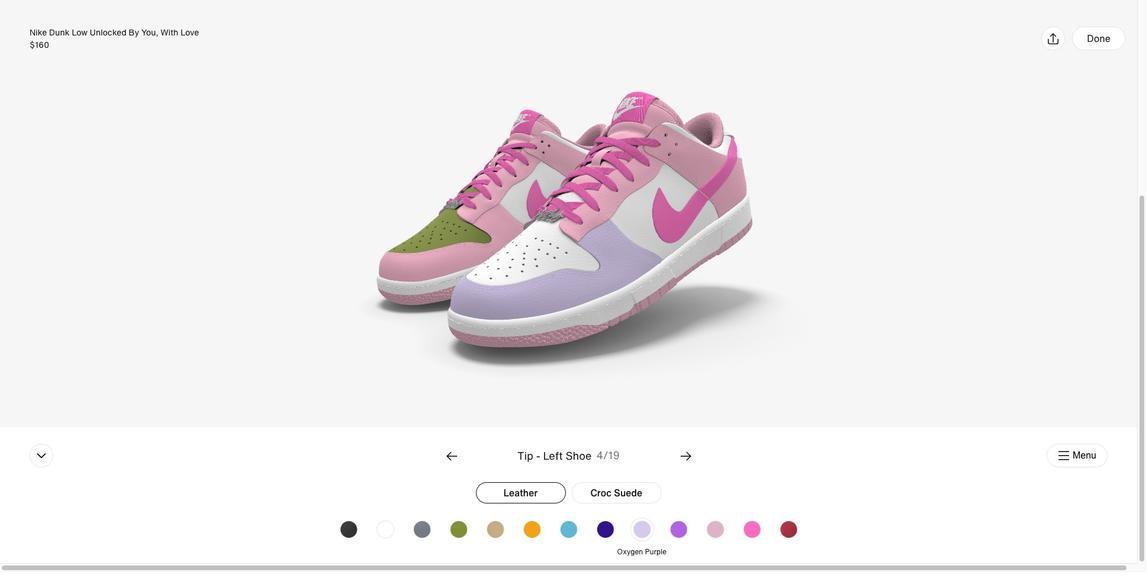 Task type: vqa. For each thing, say whether or not it's contained in the screenshot.
Cut at right
no



Task type: describe. For each thing, give the bounding box(es) containing it.
oxygen
[[618, 547, 644, 557]]

you,
[[141, 26, 158, 38]]

croc suede button
[[572, 483, 662, 504]]

-
[[537, 449, 541, 464]]

left
[[543, 449, 563, 464]]

suede
[[614, 486, 643, 501]]

tip - left shoe 4 / 19
[[518, 448, 620, 464]]

done button
[[1073, 27, 1126, 50]]

19
[[609, 448, 620, 463]]

/
[[604, 448, 609, 463]]

leather button
[[476, 483, 566, 504]]

share custom design image
[[1047, 31, 1061, 46]]

with
[[161, 26, 179, 38]]

croc suede
[[591, 486, 643, 501]]

purple
[[645, 547, 667, 557]]

leather
[[504, 486, 538, 501]]

by
[[129, 26, 139, 38]]



Task type: locate. For each thing, give the bounding box(es) containing it.
done
[[1088, 31, 1111, 46]]

nike
[[30, 26, 47, 38]]

menu button
[[1047, 444, 1108, 468]]

oxygen purple
[[618, 547, 667, 557]]

shoe
[[566, 449, 592, 464]]

low
[[72, 26, 88, 38]]

4
[[597, 448, 604, 463]]

tip
[[518, 449, 534, 464]]

nike dunk low unlocked by you, with love $160
[[30, 26, 199, 51]]

love
[[181, 26, 199, 38]]

menu
[[1073, 451, 1097, 461]]

croc
[[591, 486, 612, 501]]

$160
[[30, 38, 49, 51]]

unlocked
[[90, 26, 127, 38]]

dunk
[[49, 26, 70, 38]]

close customization tray image
[[34, 449, 49, 463]]



